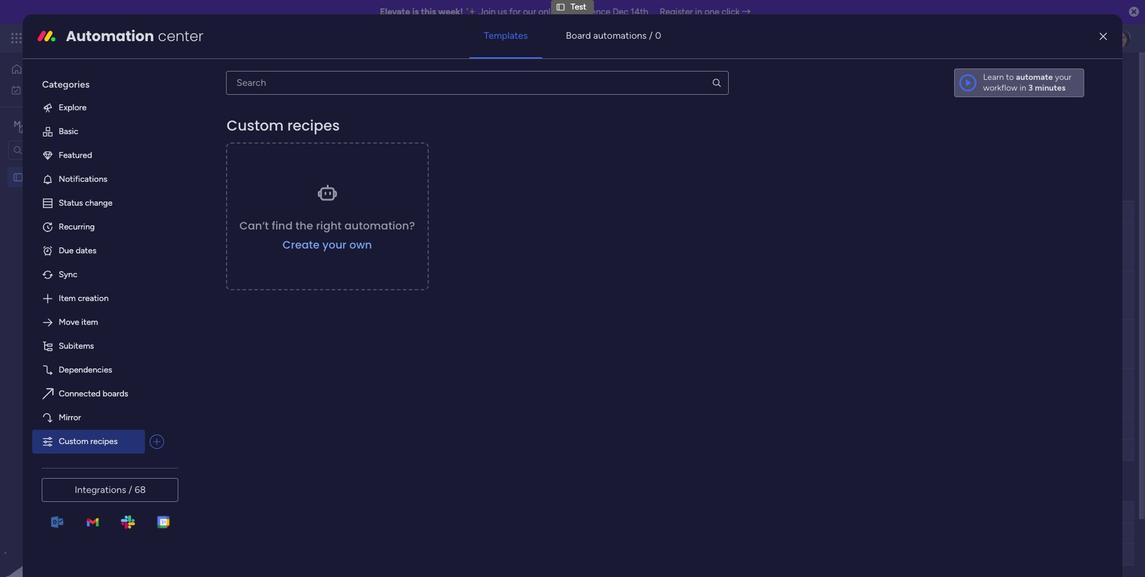 Task type: vqa. For each thing, say whether or not it's contained in the screenshot.
CUSTOM to the left
yes



Task type: locate. For each thing, give the bounding box(es) containing it.
Test Production Pipeline field
[[202, 181, 339, 197]]

invite / 1
[[1061, 70, 1093, 80]]

of right track
[[454, 90, 462, 100]]

my work
[[26, 84, 58, 95]]

test inside field
[[205, 181, 228, 196]]

lottie animation element
[[0, 457, 152, 578]]

custom recipes down mirror option
[[59, 437, 118, 447]]

1 vertical spatial recipes
[[90, 437, 118, 447]]

0 vertical spatial work
[[96, 31, 118, 45]]

2 horizontal spatial your
[[1056, 72, 1072, 82]]

test right "public board" image
[[28, 172, 44, 182]]

of right the "type"
[[249, 90, 257, 100]]

your up minutes
[[1056, 72, 1072, 82]]

activity
[[982, 70, 1011, 80]]

1 horizontal spatial recipes
[[288, 116, 340, 135]]

main left table
[[199, 112, 217, 122]]

1 vertical spatial /
[[1084, 70, 1087, 80]]

/ inside button
[[1084, 70, 1087, 80]]

type
[[230, 90, 247, 100]]

main right workspace image
[[27, 118, 48, 130]]

see for see more
[[544, 90, 558, 100]]

/ inside button
[[129, 484, 132, 496]]

your inside your workflow in
[[1056, 72, 1072, 82]]

join
[[479, 7, 496, 17]]

your right where
[[489, 90, 506, 100]]

1 of from the left
[[249, 90, 257, 100]]

see left more
[[544, 90, 558, 100]]

0 horizontal spatial project
[[205, 143, 232, 153]]

new down can't
[[226, 242, 243, 252]]

and
[[397, 90, 411, 100]]

item creation
[[59, 294, 109, 304]]

set
[[348, 90, 359, 100]]

management
[[120, 31, 185, 45]]

1 vertical spatial project
[[245, 242, 272, 252]]

in left one at the right
[[696, 7, 703, 17]]

categories heading
[[32, 69, 174, 96]]

minutes
[[1035, 83, 1066, 93]]

dates
[[76, 246, 96, 256]]

track
[[433, 90, 452, 100]]

3
[[1029, 83, 1033, 93]]

automation
[[66, 26, 154, 46]]

work for my
[[40, 84, 58, 95]]

0 horizontal spatial custom recipes
[[59, 437, 118, 447]]

1 horizontal spatial in
[[1020, 83, 1027, 93]]

see more link
[[543, 89, 581, 101]]

new
[[186, 143, 203, 153], [226, 242, 243, 252]]

of
[[249, 90, 257, 100], [454, 90, 462, 100]]

1 horizontal spatial custom recipes
[[227, 116, 340, 135]]

1 horizontal spatial new
[[226, 242, 243, 252]]

0 horizontal spatial recipes
[[90, 437, 118, 447]]

3 minutes
[[1029, 83, 1066, 93]]

custom recipes
[[227, 116, 340, 135], [59, 437, 118, 447]]

sync
[[59, 270, 77, 280]]

work right 'my'
[[40, 84, 58, 95]]

0 horizontal spatial work
[[40, 84, 58, 95]]

2 horizontal spatial /
[[1084, 70, 1087, 80]]

this
[[421, 7, 436, 17]]

0 vertical spatial new project
[[186, 143, 232, 153]]

1 horizontal spatial project
[[245, 242, 272, 252]]

None search field
[[226, 71, 729, 95]]

dependencies
[[59, 365, 112, 375]]

/ left 68
[[129, 484, 132, 496]]

0 vertical spatial new
[[186, 143, 203, 153]]

1 vertical spatial custom
[[59, 437, 88, 447]]

0 vertical spatial recipes
[[288, 116, 340, 135]]

project down can't
[[245, 242, 272, 252]]

test down new project button
[[205, 181, 228, 196]]

1 horizontal spatial main
[[199, 112, 217, 122]]

stands.
[[537, 90, 564, 100]]

1 horizontal spatial /
[[649, 30, 653, 41]]

recipes up search 'field'
[[288, 116, 340, 135]]

1 vertical spatial custom recipes
[[59, 437, 118, 447]]

0 horizontal spatial new
[[186, 143, 203, 153]]

/
[[649, 30, 653, 41], [1084, 70, 1087, 80], [129, 484, 132, 496]]

14th
[[631, 7, 649, 17]]

integrations / 68 button
[[42, 479, 179, 502]]

1 vertical spatial in
[[1020, 83, 1027, 93]]

explore option
[[32, 96, 174, 120]]

owners,
[[317, 90, 346, 100]]

v2 search image
[[268, 142, 277, 155]]

new project
[[186, 143, 232, 153], [226, 242, 272, 252]]

production
[[231, 181, 290, 196]]

0 horizontal spatial of
[[249, 90, 257, 100]]

/ left 0
[[649, 30, 653, 41]]

1 horizontal spatial of
[[454, 90, 462, 100]]

board automations / 0
[[566, 30, 662, 41]]

new project inside button
[[186, 143, 232, 153]]

custom down the mirror
[[59, 437, 88, 447]]

0 vertical spatial see
[[209, 33, 223, 43]]

0 vertical spatial in
[[696, 7, 703, 17]]

integrations
[[75, 484, 126, 496]]

1 horizontal spatial your
[[489, 90, 506, 100]]

0 horizontal spatial see
[[209, 33, 223, 43]]

explore
[[59, 103, 87, 113]]

in left "3"
[[1020, 83, 1027, 93]]

your inside can't find the right automation? create your own
[[323, 237, 347, 252]]

lottie animation image
[[0, 457, 152, 578]]

see inside see plans button
[[209, 33, 223, 43]]

featured option
[[32, 144, 174, 168]]

your
[[1056, 72, 1072, 82], [489, 90, 506, 100], [323, 237, 347, 252]]

register
[[660, 7, 693, 17]]

creation
[[78, 294, 109, 304]]

right
[[317, 218, 342, 233]]

/ left 1 at the top
[[1084, 70, 1087, 80]]

select product image
[[11, 32, 23, 44]]

subitems option
[[32, 335, 174, 359]]

item
[[59, 294, 76, 304]]

where
[[464, 90, 487, 100]]

status change
[[59, 198, 113, 208]]

0 vertical spatial custom
[[227, 116, 284, 135]]

new down main table button
[[186, 143, 203, 153]]

automate
[[1016, 72, 1053, 82]]

work right monday
[[96, 31, 118, 45]]

custom recipes up v2 search image
[[227, 116, 340, 135]]

main inside workspace selection element
[[27, 118, 48, 130]]

plans
[[225, 33, 245, 43]]

chart
[[296, 112, 317, 122]]

keep
[[413, 90, 431, 100]]

work inside my work button
[[40, 84, 58, 95]]

main inside button
[[199, 112, 217, 122]]

2 vertical spatial /
[[129, 484, 132, 496]]

1 horizontal spatial see
[[544, 90, 558, 100]]

work
[[96, 31, 118, 45], [40, 84, 58, 95]]

basic option
[[32, 120, 174, 144]]

0 horizontal spatial main
[[27, 118, 48, 130]]

new project down can't
[[226, 242, 272, 252]]

calendar button
[[326, 107, 377, 127]]

click
[[722, 7, 740, 17]]

main table
[[199, 112, 239, 122]]

0 horizontal spatial your
[[323, 237, 347, 252]]

learn
[[984, 72, 1004, 82]]

connected boards
[[59, 389, 128, 399]]

new project down main table button
[[186, 143, 232, 153]]

2 vertical spatial your
[[323, 237, 347, 252]]

our
[[523, 7, 536, 17]]

person
[[339, 144, 364, 154]]

1 horizontal spatial work
[[96, 31, 118, 45]]

custom inside option
[[59, 437, 88, 447]]

recipes
[[288, 116, 340, 135], [90, 437, 118, 447]]

custom up angle down image
[[227, 116, 284, 135]]

/ for invite / 1
[[1084, 70, 1087, 80]]

1 vertical spatial see
[[544, 90, 558, 100]]

→
[[742, 7, 751, 17]]

1 vertical spatial your
[[489, 90, 506, 100]]

0 horizontal spatial in
[[696, 7, 703, 17]]

basic
[[59, 126, 78, 137]]

/ for integrations / 68
[[129, 484, 132, 496]]

connected boards option
[[32, 382, 174, 406]]

0 vertical spatial project
[[205, 143, 232, 153]]

see left plans at the left of the page
[[209, 33, 223, 43]]

0 vertical spatial your
[[1056, 72, 1072, 82]]

0 horizontal spatial /
[[129, 484, 132, 496]]

item creation option
[[32, 287, 174, 311]]

my work button
[[7, 80, 128, 99]]

1 vertical spatial work
[[40, 84, 58, 95]]

recipes down mirror option
[[90, 437, 118, 447]]

workflow
[[984, 83, 1018, 93]]

your down right
[[323, 237, 347, 252]]

see inside 'see more' "link"
[[544, 90, 558, 100]]

test right online
[[571, 2, 587, 12]]

0 horizontal spatial custom
[[59, 437, 88, 447]]

project left angle down image
[[205, 143, 232, 153]]

see plans button
[[193, 29, 250, 47]]

option
[[0, 166, 152, 169]]

monday
[[53, 31, 94, 45]]

test list box
[[0, 165, 152, 348]]

0 vertical spatial /
[[649, 30, 653, 41]]



Task type: describe. For each thing, give the bounding box(es) containing it.
board
[[566, 30, 591, 41]]

workspace image
[[11, 118, 23, 131]]

for
[[510, 7, 521, 17]]

workspace
[[51, 118, 98, 130]]

0
[[655, 30, 662, 41]]

status change option
[[32, 191, 174, 215]]

recurring
[[59, 222, 95, 232]]

any
[[214, 90, 228, 100]]

gantt
[[257, 112, 278, 122]]

new project button
[[181, 139, 237, 158]]

own
[[350, 237, 372, 252]]

gantt button
[[248, 107, 287, 127]]

notifications option
[[32, 168, 174, 191]]

test production pipeline
[[205, 181, 336, 196]]

test inside list box
[[28, 172, 44, 182]]

timelines
[[361, 90, 395, 100]]

can't find the right automation? create your own
[[240, 218, 416, 252]]

invite
[[1061, 70, 1082, 80]]

us
[[498, 7, 507, 17]]

new inside button
[[186, 143, 203, 153]]

68
[[135, 484, 146, 496]]

recipes inside custom recipes option
[[90, 437, 118, 447]]

elevate
[[380, 7, 410, 17]]

1 vertical spatial new project
[[226, 242, 272, 252]]

pipeline
[[293, 181, 336, 196]]

my
[[26, 84, 38, 95]]

dec
[[613, 7, 629, 17]]

board automations / 0 button
[[552, 21, 676, 50]]

subitems
[[59, 341, 94, 351]]

categories list box
[[32, 69, 183, 454]]

automation center
[[66, 26, 204, 46]]

main for main table
[[199, 112, 217, 122]]

main table button
[[181, 107, 248, 127]]

assign
[[290, 90, 315, 100]]

automations
[[594, 30, 647, 41]]

add to favorites image
[[249, 69, 261, 81]]

see plans
[[209, 33, 245, 43]]

2 of from the left
[[454, 90, 462, 100]]

online
[[539, 7, 563, 17]]

/ inside button
[[649, 30, 653, 41]]

search image
[[712, 78, 722, 88]]

to
[[1006, 72, 1014, 82]]

recurring option
[[32, 215, 174, 239]]

move item option
[[32, 311, 174, 335]]

register in one click →
[[660, 7, 751, 17]]

calendar
[[335, 112, 368, 122]]

the
[[296, 218, 314, 233]]

center
[[158, 26, 204, 46]]

create your own link
[[283, 237, 372, 252]]

sync option
[[32, 263, 174, 287]]

Search field
[[277, 140, 313, 157]]

integrations / 68
[[75, 484, 146, 496]]

automation?
[[345, 218, 416, 233]]

week!
[[438, 7, 463, 17]]

custom recipes inside option
[[59, 437, 118, 447]]

create
[[283, 237, 320, 252]]

main for main workspace
[[27, 118, 48, 130]]

featured
[[59, 150, 92, 160]]

m
[[14, 119, 21, 129]]

home button
[[7, 60, 128, 79]]

project.
[[259, 90, 288, 100]]

table
[[219, 112, 239, 122]]

is
[[412, 7, 419, 17]]

home
[[27, 64, 50, 74]]

filter button
[[375, 139, 431, 158]]

project
[[508, 90, 535, 100]]

due dates option
[[32, 239, 174, 263]]

change
[[85, 198, 113, 208]]

more
[[561, 90, 580, 100]]

status
[[59, 198, 83, 208]]

move item
[[59, 317, 98, 328]]

notifications
[[59, 174, 107, 184]]

arrow down image
[[417, 141, 431, 156]]

in inside your workflow in
[[1020, 83, 1027, 93]]

monday work management
[[53, 31, 185, 45]]

angle down image
[[243, 144, 248, 153]]

1 horizontal spatial custom
[[227, 116, 284, 135]]

automation  center image
[[37, 27, 56, 46]]

templates
[[484, 30, 528, 41]]

1 vertical spatial new
[[226, 242, 243, 252]]

public board image
[[13, 172, 24, 183]]

see for see plans
[[209, 33, 223, 43]]

item
[[81, 317, 98, 328]]

✨
[[466, 7, 477, 17]]

conference
[[565, 7, 611, 17]]

Search in workspace field
[[25, 143, 100, 157]]

move
[[59, 317, 79, 328]]

manage any type of project. assign owners, set timelines and keep track of where your project stands.
[[183, 90, 564, 100]]

custom recipes option
[[32, 430, 145, 454]]

see more
[[544, 90, 580, 100]]

activity button
[[978, 66, 1034, 85]]

workspace selection element
[[11, 117, 100, 133]]

invite / 1 button
[[1039, 66, 1098, 85]]

due
[[59, 246, 74, 256]]

Search for a column type search field
[[226, 71, 729, 95]]

project inside button
[[205, 143, 232, 153]]

james peterson image
[[1112, 29, 1131, 48]]

due dates
[[59, 246, 96, 256]]

learn to automate
[[984, 72, 1053, 82]]

dependencies option
[[32, 359, 174, 382]]

0 vertical spatial custom recipes
[[227, 116, 340, 135]]

your workflow in
[[984, 72, 1072, 93]]

can't
[[240, 218, 269, 233]]

mirror
[[59, 413, 81, 423]]

one
[[705, 7, 720, 17]]

work for monday
[[96, 31, 118, 45]]

filter
[[394, 144, 413, 154]]

elevate is this week! ✨ join us for our online conference dec 14th
[[380, 7, 649, 17]]

show board description image
[[228, 69, 243, 81]]

chart button
[[287, 107, 326, 127]]

mirror option
[[32, 406, 174, 430]]

test left building
[[226, 291, 241, 301]]

1
[[1089, 70, 1093, 80]]



